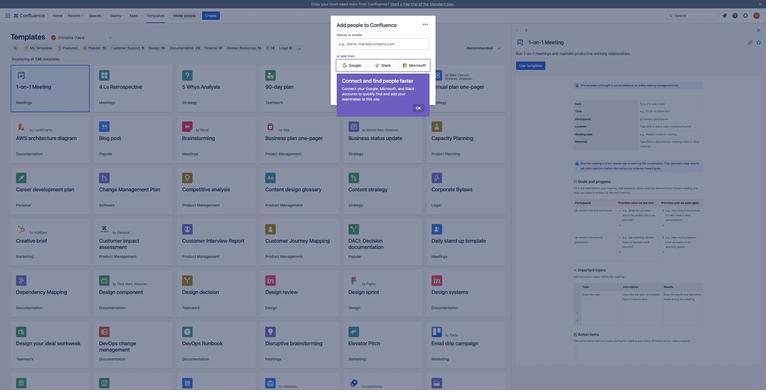 Task type: vqa. For each thing, say whether or not it's contained in the screenshot.
the bottom 1-
yes



Task type: locate. For each thing, give the bounding box(es) containing it.
1 vertical spatial teamwork
[[182, 306, 200, 310]]

1 vertical spatial 1-
[[524, 51, 527, 56]]

management left plan
[[118, 187, 149, 193]]

customer inside customer impact assessment
[[99, 238, 122, 244]]

1 horizontal spatial slack
[[405, 86, 415, 91]]

1 horizontal spatial template
[[527, 63, 542, 68]]

strategy down 'business status update'
[[348, 152, 363, 156]]

by inside by mike cannon- brookes, atlassian
[[445, 73, 449, 77]]

1 horizontal spatial project
[[432, 152, 444, 156]]

or left the emails
[[348, 33, 351, 37]]

design for component
[[99, 289, 115, 295]]

the left faster
[[394, 76, 398, 79]]

customer left interview
[[182, 238, 205, 244]]

planning right capacity
[[453, 135, 473, 141]]

open image
[[107, 35, 113, 41]]

management down customer impact assessment
[[114, 255, 136, 259]]

isos
[[283, 128, 289, 132]]

decision
[[363, 238, 383, 244]]

invite people
[[173, 13, 196, 18]]

by for customer impact assessment
[[113, 231, 116, 235]]

of right trial
[[419, 2, 422, 6]]

1 connect from the top
[[342, 78, 362, 84]]

2 content from the left
[[348, 187, 367, 193]]

documentation down devops runbook
[[182, 357, 209, 362]]

0 vertical spatial teamwork
[[265, 100, 283, 105]]

templates right apps popup button
[[147, 13, 165, 18]]

business down steven
[[348, 135, 369, 141]]

2 horizontal spatial teamwork button
[[265, 100, 283, 105]]

project inside "button"
[[432, 152, 444, 156]]

documentation button down devops runbook
[[182, 357, 209, 362]]

1 horizontal spatial business
[[348, 135, 369, 141]]

1 vertical spatial pager
[[309, 135, 323, 141]]

software
[[99, 203, 115, 208]]

1 vertical spatial templates
[[10, 32, 45, 41]]

one- up project management
[[298, 135, 309, 141]]

2 vertical spatial teamwork button
[[16, 357, 34, 362]]

product management down competitive at the left top
[[182, 203, 220, 208]]

product management button down competitive at the left top
[[182, 203, 220, 208]]

marketing down creative
[[16, 255, 33, 259]]

mapping right journey at the left of page
[[309, 238, 330, 244]]

customer journey mapping
[[265, 238, 330, 244]]

the inside this site is protected by recaptcha and the google privacy policy and terms of service apply.
[[394, 76, 398, 79]]

product for content design glossary
[[265, 203, 279, 208]]

2 devops from the left
[[182, 341, 201, 347]]

meetings for disruptive brainstorming
[[265, 357, 281, 362]]

by for design sprint
[[362, 282, 366, 286]]

resources
[[239, 46, 256, 50]]

2 vertical spatial templates
[[36, 46, 52, 50]]

130
[[35, 57, 42, 61]]

the right trial
[[423, 2, 429, 6]]

project
[[265, 152, 278, 156], [432, 152, 444, 156]]

find up google,
[[373, 78, 382, 84]]

strategy button down annual
[[432, 100, 446, 105]]

0 horizontal spatial business
[[265, 135, 286, 141]]

1 vertical spatial people
[[347, 22, 363, 28]]

zendesk
[[117, 231, 130, 235]]

google inside button
[[349, 63, 361, 68]]

1 horizontal spatial popular button
[[348, 254, 362, 259]]

by for email drip campaign
[[445, 334, 449, 338]]

strategy button down content strategy
[[348, 203, 363, 208]]

previous template image
[[514, 27, 520, 34]]

the
[[423, 2, 429, 6], [394, 76, 398, 79]]

project for business plan one-pager
[[265, 152, 278, 156]]

by for brainstorming
[[196, 128, 199, 132]]

templates inside button
[[36, 46, 52, 50]]

management inside button
[[279, 152, 301, 156]]

0 vertical spatial teamwork button
[[265, 100, 283, 105]]

slack inside connect and find people faster connect your google, microsoft, and slack accounts to quickly find and add your teammates to this site. ok
[[405, 86, 415, 91]]

1 business from the left
[[265, 135, 286, 141]]

to left confluence
[[364, 22, 369, 28]]

documentation button for change
[[99, 357, 126, 362]]

content left 'design'
[[265, 187, 284, 193]]

1 design button from the left
[[265, 306, 277, 311]]

design your ideal workweek
[[16, 341, 81, 347]]

1 horizontal spatial google
[[399, 76, 409, 79]]

0 vertical spatial legal
[[279, 46, 288, 50]]

people for invite
[[184, 13, 196, 18]]

christina
[[58, 35, 73, 40]]

customer down open icon in the left of the page
[[111, 46, 126, 50]]

0 vertical spatial one-
[[460, 84, 471, 90]]

popular button down documentation
[[348, 254, 362, 259]]

design for review
[[265, 289, 282, 295]]

people
[[184, 13, 196, 18], [347, 22, 363, 28], [383, 78, 399, 84]]

0 horizontal spatial from
[[347, 54, 355, 58]]

by for business plan one-pager
[[279, 128, 283, 132]]

1 16 from the left
[[161, 46, 165, 50]]

documentation for design component
[[99, 306, 126, 310]]

1 horizontal spatial meeting
[[545, 39, 564, 45]]

0 horizontal spatial mapping
[[47, 289, 67, 295]]

by for annual plan one-pager
[[445, 73, 449, 77]]

brainstorming
[[290, 341, 322, 347]]

google
[[349, 63, 361, 68], [399, 76, 409, 79]]

plan down isos
[[287, 135, 297, 141]]

spaces
[[89, 13, 101, 18]]

email drip campaign
[[432, 341, 478, 347]]

next template image
[[523, 27, 529, 34]]

0 horizontal spatial template
[[466, 238, 486, 244]]

devops inside devops change management
[[99, 341, 118, 347]]

strategy button for annual
[[432, 100, 446, 105]]

product management button for journey
[[265, 254, 303, 259]]

0 horizontal spatial content
[[265, 187, 284, 193]]

blog post
[[99, 135, 121, 141]]

confluence image
[[14, 12, 45, 19], [14, 12, 45, 19]]

1 vertical spatial connect
[[342, 86, 356, 91]]

close image
[[756, 27, 762, 34]]

google inside this site is protected by recaptcha and the google privacy policy and terms of service apply.
[[399, 76, 409, 79]]

templates right my
[[36, 46, 52, 50]]

people inside button
[[184, 13, 196, 18]]

one- for annual
[[460, 84, 471, 90]]

legal
[[279, 46, 288, 50], [432, 203, 441, 208]]

1 horizontal spatial marketing
[[348, 357, 366, 362]]

cancel button
[[395, 90, 414, 99]]

by inside this site is protected by recaptcha and the google privacy policy and terms of service apply.
[[366, 76, 370, 79]]

strategy down content strategy
[[348, 203, 363, 208]]

customer for customer interview report
[[182, 238, 205, 244]]

home
[[53, 13, 63, 18]]

pager
[[471, 84, 484, 90], [309, 135, 323, 141]]

to down the hands on the top left of the page
[[359, 92, 362, 96]]

free
[[403, 2, 410, 6]]

1 vertical spatial one-
[[298, 135, 309, 141]]

management down customer interview report
[[197, 255, 220, 259]]

by for creative brief
[[30, 231, 33, 235]]

0 vertical spatial template
[[527, 63, 542, 68]]

daci: decision documentation
[[348, 238, 384, 250]]

design button for design review
[[265, 306, 277, 311]]

steven
[[367, 128, 377, 132]]

0 vertical spatial popular
[[89, 46, 101, 50]]

planning for capacity planning
[[453, 135, 473, 141]]

1 vertical spatial template
[[466, 238, 486, 244]]

featured
[[63, 46, 77, 50]]

1 horizontal spatial add
[[391, 92, 397, 96]]

design
[[149, 46, 160, 50], [99, 289, 115, 295], [182, 289, 198, 295], [265, 289, 282, 295], [348, 289, 365, 295], [432, 289, 448, 295], [265, 306, 277, 310], [348, 306, 360, 310], [16, 341, 32, 347]]

stand
[[444, 238, 457, 244]]

popular button down blog
[[99, 151, 112, 157]]

1 vertical spatial the
[[394, 76, 398, 79]]

marketing for email
[[432, 357, 449, 362]]

slack up cancel
[[405, 86, 415, 91]]

16 left it
[[258, 46, 261, 50]]

0 vertical spatial 1-on-1 meeting
[[529, 39, 564, 45]]

customer left journey at the left of page
[[265, 238, 288, 244]]

teamwork button for your
[[16, 357, 34, 362]]

by inside button
[[279, 385, 283, 389]]

0 horizontal spatial slack
[[381, 63, 391, 68]]

design button down 'design sprint'
[[348, 306, 360, 311]]

my templates
[[30, 46, 52, 50]]

one- down cannon-
[[460, 84, 471, 90]]

atlassian inside by mike cannon- brookes, atlassian
[[459, 77, 472, 81]]

documentation down aws
[[16, 152, 43, 156]]

documentation down design component
[[99, 306, 126, 310]]

design button for design sprint
[[348, 306, 360, 311]]

impact
[[123, 238, 139, 244]]

project planning
[[432, 152, 460, 156]]

0 vertical spatial add
[[341, 54, 347, 58]]

devops runbook
[[182, 341, 223, 347]]

Search field
[[667, 11, 719, 20]]

trial
[[411, 2, 418, 6]]

documentation button for systems
[[432, 306, 458, 311]]

architecture
[[28, 135, 56, 141]]

search image
[[669, 13, 673, 18]]

add
[[337, 22, 346, 28]]

0 horizontal spatial people
[[184, 13, 196, 18]]

personal button
[[16, 203, 31, 208]]

0 vertical spatial templates
[[147, 13, 165, 18]]

2 business from the left
[[348, 135, 369, 141]]

1 devops from the left
[[99, 341, 118, 347]]

pager for business plan one-pager
[[309, 135, 323, 141]]

design button down design review
[[265, 306, 277, 311]]

popular
[[89, 46, 101, 50], [99, 152, 112, 156], [348, 255, 362, 259]]

management for customer interview report
[[197, 255, 220, 259]]

16 right 9
[[161, 46, 165, 50]]

slack up recaptcha
[[381, 63, 391, 68]]

google,
[[366, 86, 379, 91]]

marketing button down elevator
[[348, 357, 366, 362]]

documentation for design systems
[[432, 306, 458, 310]]

documentation for aws architecture diagram
[[16, 152, 43, 156]]

popular button for blog post
[[99, 151, 112, 157]]

marketing button for creative
[[16, 254, 33, 259]]

meetings for daily stand up template
[[432, 255, 448, 259]]

devops up the management
[[99, 341, 118, 347]]

1 horizontal spatial design button
[[348, 306, 360, 311]]

recaptcha
[[371, 76, 387, 79]]

0 horizontal spatial popular button
[[99, 151, 112, 157]]

planning inside "button"
[[445, 152, 460, 156]]

documentation button for architecture
[[16, 151, 43, 157]]

run 1-on-1 meetings and maintain productive working relationships.
[[516, 51, 631, 56]]

0 horizontal spatial of
[[352, 80, 355, 84]]

annual
[[432, 84, 448, 90]]

design for decision
[[182, 289, 198, 295]]

1 horizontal spatial teamwork button
[[182, 306, 200, 311]]

product management for design
[[265, 203, 303, 208]]

pager for annual plan one-pager
[[471, 84, 484, 90]]

protected
[[352, 76, 366, 79]]

career
[[16, 187, 32, 193]]

customer for customer support 9
[[111, 46, 126, 50]]

teamwork for day
[[265, 100, 283, 105]]

capacity
[[432, 135, 452, 141]]

analysis
[[211, 187, 230, 193]]

0 horizontal spatial marketing button
[[16, 254, 33, 259]]

9
[[142, 46, 144, 50]]

1 vertical spatial mapping
[[47, 289, 67, 295]]

meetings button for 4 ls retrospective
[[99, 100, 115, 105]]

popular for daci: decision documentation
[[348, 255, 362, 259]]

bao,
[[378, 128, 384, 132]]

popular down blog
[[99, 152, 112, 156]]

banner
[[0, 8, 766, 23]]

apps
[[129, 13, 138, 18]]

apps button
[[128, 11, 144, 20]]

invite
[[173, 13, 183, 18]]

product management button down customer interview report
[[182, 254, 220, 259]]

2 horizontal spatial 1-
[[529, 39, 533, 45]]

strategy
[[182, 100, 197, 105], [432, 100, 446, 105], [348, 152, 363, 156], [348, 203, 363, 208]]

documentation button for component
[[99, 306, 126, 311]]

0 horizontal spatial the
[[394, 76, 398, 79]]

documentation button down "dependency" at bottom left
[[16, 306, 43, 311]]

creative brief
[[16, 238, 47, 244]]

use template
[[519, 63, 542, 68]]

journey
[[289, 238, 308, 244]]

management down 'design'
[[280, 203, 303, 208]]

marketing down elevator
[[348, 357, 366, 362]]

this
[[337, 76, 342, 79]]

1 vertical spatial 1
[[533, 51, 535, 56]]

1 horizontal spatial teamwork
[[182, 306, 200, 310]]

a
[[400, 2, 402, 6]]

product management for analysis
[[182, 203, 220, 208]]

to left this
[[362, 97, 365, 101]]

customer
[[111, 46, 126, 50], [99, 238, 122, 244], [182, 238, 205, 244], [265, 238, 288, 244]]

strategy button down 'business status update'
[[348, 151, 363, 157]]

management down customer journey mapping
[[280, 255, 303, 259]]

templates inside 'link'
[[147, 13, 165, 18]]

of
[[419, 2, 422, 6], [352, 80, 355, 84]]

16
[[161, 46, 165, 50], [258, 46, 261, 50]]

documentation button down the design systems
[[432, 306, 458, 311]]

legal left 8
[[279, 46, 288, 50]]

0 horizontal spatial legal
[[279, 46, 288, 50]]

marketing button down creative
[[16, 254, 33, 259]]

0 horizontal spatial project
[[265, 152, 278, 156]]

0 vertical spatial from
[[359, 2, 367, 6]]

lucidcharts
[[34, 128, 52, 132]]

product management down customer interview report
[[182, 255, 220, 259]]

template right "up"
[[466, 238, 486, 244]]

add down e.g., on the left top
[[341, 54, 347, 58]]

customer up assessment
[[99, 238, 122, 244]]

1 horizontal spatial from
[[359, 2, 367, 6]]

documentation for devops change management
[[99, 357, 126, 362]]

legal for legal 8
[[279, 46, 288, 50]]

0 horizontal spatial design button
[[265, 306, 277, 311]]

add inside connect and find people faster connect your google, microsoft, and slack accounts to quickly find and add your teammates to this site. ok
[[391, 92, 397, 96]]

plan right development
[[64, 187, 74, 193]]

0 horizontal spatial or
[[337, 54, 340, 58]]

terms of service link
[[343, 80, 366, 84]]

documentation button down design component
[[99, 306, 126, 311]]

from up google button
[[347, 54, 355, 58]]

0 vertical spatial connect
[[342, 78, 362, 84]]

people up microsoft,
[[383, 78, 399, 84]]

legal down the corporate
[[432, 203, 441, 208]]

2 connect from the top
[[342, 86, 356, 91]]

devops left runbook
[[182, 341, 201, 347]]

1 horizontal spatial legal
[[432, 203, 441, 208]]

hands
[[355, 84, 370, 90]]

product management button
[[182, 203, 220, 208], [265, 203, 303, 208], [99, 254, 136, 259], [182, 254, 220, 259], [265, 254, 303, 259]]

management for competitive analysis
[[197, 203, 220, 208]]

templates
[[147, 13, 165, 18], [10, 32, 45, 41], [36, 46, 52, 50]]

product management button down customer journey mapping
[[265, 254, 303, 259]]

by for aws architecture diagram
[[30, 128, 33, 132]]

design for your
[[16, 341, 32, 347]]

1 vertical spatial popular
[[99, 152, 112, 156]]

meetings button for all hands meeting
[[348, 100, 364, 105]]

project inside button
[[265, 152, 278, 156]]

1 content from the left
[[265, 187, 284, 193]]

people up the emails
[[347, 22, 363, 28]]

management down business plan one-pager
[[279, 152, 301, 156]]

0 vertical spatial 1
[[541, 39, 544, 45]]

strategy button down whys
[[182, 100, 197, 105]]

0 vertical spatial pager
[[471, 84, 484, 90]]

1 horizontal spatial 16
[[258, 46, 261, 50]]

it
[[266, 46, 269, 50]]

0 vertical spatial mapping
[[309, 238, 330, 244]]

1 vertical spatial of
[[352, 80, 355, 84]]

find up the site. on the top of the page
[[376, 92, 382, 96]]

customer for customer impact assessment
[[99, 238, 122, 244]]

0 horizontal spatial teamwork
[[16, 357, 34, 362]]

2 horizontal spatial people
[[383, 78, 399, 84]]

or down e.g., on the left top
[[337, 54, 340, 58]]

1 vertical spatial meeting
[[32, 84, 51, 90]]

product management button down assessment
[[99, 254, 136, 259]]

0 vertical spatial google
[[349, 63, 361, 68]]

content
[[265, 187, 284, 193], [348, 187, 367, 193]]

privacy policy link
[[410, 76, 429, 79]]

0 vertical spatial planning
[[453, 135, 473, 141]]

star 1-on-1 meeting image
[[756, 39, 762, 45]]

this site is protected by recaptcha and the google privacy policy and terms of service apply.
[[337, 76, 429, 84]]

2 vertical spatial people
[[383, 78, 399, 84]]

add down microsoft,
[[391, 92, 397, 96]]

1 horizontal spatial marketing button
[[348, 357, 366, 362]]

people inside connect and find people faster connect your google, microsoft, and slack accounts to quickly find and add your teammates to this site. ok
[[383, 78, 399, 84]]

1 vertical spatial legal
[[432, 203, 441, 208]]

strategy for business
[[348, 152, 363, 156]]

e.g.,
[[339, 42, 346, 46]]

marketing down email
[[432, 357, 449, 362]]

planning down capacity planning
[[445, 152, 460, 156]]

atlassian inside button
[[283, 385, 297, 389]]

1 horizontal spatial 1-
[[524, 51, 527, 56]]

strategy down whys
[[182, 100, 197, 105]]

product for customer journey mapping
[[265, 255, 279, 259]]

meeting
[[545, 39, 564, 45], [32, 84, 51, 90]]

1 vertical spatial planning
[[445, 152, 460, 156]]

template right use
[[527, 63, 542, 68]]

2 design button from the left
[[348, 306, 360, 311]]

documentation down the management
[[99, 357, 126, 362]]

personal
[[16, 203, 31, 208]]

product management down 'design'
[[265, 203, 303, 208]]

1 horizontal spatial one-
[[460, 84, 471, 90]]

1 vertical spatial popular button
[[348, 254, 362, 259]]

product management for journey
[[265, 255, 303, 259]]

product for competitive analysis
[[182, 203, 196, 208]]

1 project from the left
[[265, 152, 278, 156]]

popular button for daci: decision documentation
[[348, 254, 362, 259]]

annual plan one-pager
[[432, 84, 484, 90]]

1 horizontal spatial on-
[[527, 51, 533, 56]]

2 vertical spatial 1-
[[16, 84, 21, 90]]

business down by isos
[[265, 135, 286, 141]]

0 horizontal spatial add
[[341, 54, 347, 58]]

popular left 15
[[89, 46, 101, 50]]

change
[[99, 187, 117, 193]]

devops for devops change management
[[99, 341, 118, 347]]

terms
[[343, 80, 351, 84]]

design systems
[[432, 289, 468, 295]]

to
[[364, 22, 369, 28], [359, 92, 362, 96], [362, 97, 365, 101]]

strategy for content
[[348, 203, 363, 208]]

of up all
[[352, 80, 355, 84]]

strategy button for content
[[348, 203, 363, 208]]

day
[[274, 84, 283, 90]]

2 horizontal spatial marketing
[[432, 357, 449, 362]]

documentation button for mapping
[[16, 306, 43, 311]]

documentation for dependency mapping
[[16, 306, 43, 310]]

documentation down "dependency" at bottom left
[[16, 306, 43, 310]]

0 horizontal spatial marketing
[[16, 255, 33, 259]]

documentation down the design systems
[[432, 306, 458, 310]]

find
[[373, 78, 382, 84], [376, 92, 382, 96]]

business for business status update
[[348, 135, 369, 141]]

people right invite on the left
[[184, 13, 196, 18]]

close image
[[757, 1, 764, 7]]

2 horizontal spatial teamwork
[[265, 100, 283, 105]]

1 vertical spatial from
[[347, 54, 355, 58]]

product for customer impact assessment
[[99, 255, 113, 259]]

documentation button down the management
[[99, 357, 126, 362]]

2 vertical spatial 1
[[29, 84, 31, 90]]

0 vertical spatial meeting
[[545, 39, 564, 45]]

google left privacy at the top
[[399, 76, 409, 79]]

marketing button down email
[[432, 357, 449, 362]]

2 project from the left
[[432, 152, 444, 156]]

1 vertical spatial teamwork button
[[182, 306, 200, 311]]

1 horizontal spatial of
[[419, 2, 422, 6]]

2 16 from the left
[[258, 46, 261, 50]]

devops for devops runbook
[[182, 341, 201, 347]]

product
[[182, 203, 196, 208], [265, 203, 279, 208], [99, 255, 113, 259], [182, 255, 196, 259], [265, 255, 279, 259]]

product management button for interview
[[182, 254, 220, 259]]

up
[[458, 238, 464, 244]]

product management down assessment
[[99, 255, 136, 259]]

mapping right "dependency" at bottom left
[[47, 289, 67, 295]]

0 vertical spatial on-
[[533, 39, 541, 45]]

0 horizontal spatial on-
[[21, 84, 29, 90]]

content left strategy
[[348, 187, 367, 193]]

management
[[279, 152, 301, 156], [118, 187, 149, 193], [197, 203, 220, 208], [280, 203, 303, 208], [114, 255, 136, 259], [197, 255, 220, 259], [280, 255, 303, 259]]

meetings button for disruptive brainstorming
[[265, 357, 281, 362]]

google up protected
[[349, 63, 361, 68]]

popular down documentation
[[348, 255, 362, 259]]

design button
[[265, 306, 277, 311], [348, 306, 360, 311]]

product management button down 'design'
[[265, 203, 303, 208]]

one-
[[460, 84, 471, 90], [298, 135, 309, 141]]

1 vertical spatial add
[[391, 92, 397, 96]]

2 vertical spatial popular
[[348, 255, 362, 259]]

1 horizontal spatial 1-on-1 meeting
[[529, 39, 564, 45]]

management down competitive analysis on the top of page
[[197, 203, 220, 208]]



Task type: describe. For each thing, give the bounding box(es) containing it.
10
[[219, 46, 222, 50]]

0 vertical spatial or
[[348, 33, 351, 37]]

slack inside button
[[381, 63, 391, 68]]

2 horizontal spatial 1
[[541, 39, 544, 45]]

glossary
[[302, 187, 322, 193]]

plan.
[[446, 2, 455, 6]]

popular for blog post
[[99, 152, 112, 156]]

product management button for impact
[[99, 254, 136, 259]]

marketing for elevator
[[348, 357, 366, 362]]

global element
[[3, 8, 665, 23]]

microsoft
[[409, 63, 426, 68]]

names or emails
[[337, 33, 362, 37]]

plan down 'brookes,'
[[449, 84, 459, 90]]

maria@company.com
[[358, 42, 395, 46]]

trello
[[450, 334, 458, 338]]

by hubspot
[[30, 231, 47, 235]]

one- for business
[[298, 135, 309, 141]]

finance 10
[[205, 46, 222, 50]]

customer interview report
[[182, 238, 244, 244]]

does
[[311, 2, 320, 6]]

aws
[[16, 135, 27, 141]]

product management for impact
[[99, 255, 136, 259]]

mural
[[200, 128, 209, 132]]

template inside button
[[527, 63, 542, 68]]

email
[[432, 341, 444, 347]]

campaign
[[456, 341, 478, 347]]

project planning button
[[432, 151, 460, 157]]

strategy
[[368, 187, 388, 193]]

post
[[111, 135, 121, 141]]

2 horizontal spatial on-
[[533, 39, 541, 45]]

marketing button for elevator
[[348, 357, 366, 362]]

design 16
[[149, 46, 165, 50]]

documentation button for runbook
[[182, 357, 209, 362]]

brookes,
[[445, 77, 458, 81]]

5 whys analysis
[[182, 84, 220, 90]]

marketing for creative
[[16, 255, 33, 259]]

strategy for 5
[[182, 100, 197, 105]]

1 vertical spatial find
[[376, 92, 382, 96]]

design for 16
[[149, 46, 160, 50]]

your down faster
[[398, 92, 406, 96]]

5
[[182, 84, 185, 90]]

by for business status update
[[362, 128, 366, 132]]

teammates
[[342, 97, 361, 101]]

management
[[99, 347, 130, 353]]

customer impact assessment
[[99, 238, 139, 250]]

bylaws
[[456, 187, 473, 193]]

strategy button for business
[[348, 151, 363, 157]]

templates link
[[145, 11, 166, 20]]

marketing button for email
[[432, 357, 449, 362]]

daily
[[432, 238, 443, 244]]

teamwork for decision
[[182, 306, 200, 310]]

plan
[[150, 187, 160, 193]]

planning for project planning
[[445, 152, 460, 156]]

meetings for all hands meeting
[[348, 100, 364, 105]]

0 vertical spatial of
[[419, 2, 422, 6]]

devops change management
[[99, 341, 136, 353]]

your down service
[[357, 86, 365, 91]]

start
[[391, 2, 399, 6]]

teamwork for your
[[16, 357, 34, 362]]

faster
[[400, 78, 413, 84]]

emails
[[352, 33, 362, 37]]

invite people button
[[170, 11, 199, 20]]

meetings button for 1-on-1 meeting
[[16, 100, 32, 105]]

management for business plan one-pager
[[279, 152, 301, 156]]

business for business plan one-pager
[[265, 135, 286, 141]]

dependency
[[16, 289, 45, 295]]

templates.
[[43, 57, 61, 61]]

meetings button for daily stand up template
[[432, 254, 448, 259]]

meetings for 1-on-1 meeting
[[16, 100, 32, 105]]

diagram
[[58, 135, 77, 141]]

settings icon image
[[743, 12, 749, 19]]

design
[[285, 187, 301, 193]]

all hands meeting
[[348, 84, 390, 90]]

development
[[33, 187, 63, 193]]

0 horizontal spatial 1-on-1 meeting
[[16, 84, 51, 90]]

interview
[[206, 238, 228, 244]]

share link image
[[747, 39, 754, 45]]

design for sprint
[[348, 289, 365, 295]]

1 vertical spatial or
[[337, 54, 340, 58]]

product management button for design
[[265, 203, 303, 208]]

legal button
[[432, 203, 441, 208]]

0 vertical spatial the
[[423, 2, 429, 6]]

status
[[370, 135, 385, 141]]

1 horizontal spatial mapping
[[309, 238, 330, 244]]

design sprint
[[348, 289, 379, 295]]

team
[[330, 2, 338, 6]]

by for design component
[[113, 282, 116, 286]]

0 vertical spatial 1-
[[529, 39, 533, 45]]

figma
[[367, 282, 376, 286]]

documentation for devops runbook
[[182, 357, 209, 362]]

people for add
[[347, 22, 363, 28]]

displaying
[[12, 57, 29, 61]]

blog
[[99, 135, 110, 141]]

more categories image
[[297, 46, 303, 52]]

all
[[348, 84, 354, 90]]

teamwork button for day
[[265, 100, 283, 105]]

documentation left 23
[[170, 46, 194, 50]]

legal for legal
[[432, 203, 441, 208]]

systems
[[449, 289, 468, 295]]

documentation
[[348, 244, 384, 250]]

plan right day
[[284, 84, 294, 90]]

privacy
[[410, 76, 420, 79]]

content design glossary
[[265, 187, 322, 193]]

featured button
[[56, 45, 80, 51]]

your left ideal
[[33, 341, 44, 347]]

product management for interview
[[182, 255, 220, 259]]

management for customer journey mapping
[[280, 255, 303, 259]]

content for content strategy
[[348, 187, 367, 193]]

your left team
[[321, 2, 329, 6]]

finance
[[205, 46, 217, 50]]

add people to confluence
[[337, 22, 397, 28]]

update
[[386, 135, 402, 141]]

creative
[[16, 238, 35, 244]]

product management button for analysis
[[182, 203, 220, 208]]

management for content design glossary
[[280, 203, 303, 208]]

banner containing home
[[0, 8, 766, 23]]

management for customer impact assessment
[[114, 255, 136, 259]]

meeting
[[371, 84, 390, 90]]

0 horizontal spatial 1
[[29, 84, 31, 90]]

meetings for brainstorming
[[182, 152, 198, 156]]

tony
[[117, 282, 124, 286]]

teamwork button for decision
[[182, 306, 200, 311]]

2 vertical spatial to
[[362, 97, 365, 101]]

of inside this site is protected by recaptcha and the google privacy policy and terms of service apply.
[[352, 80, 355, 84]]

open search bar image
[[13, 46, 17, 50]]

disruptive
[[265, 341, 289, 347]]

business plan one-pager
[[265, 135, 323, 141]]

4
[[99, 84, 102, 90]]

strategy button for 5
[[182, 100, 197, 105]]

by tony starr, atlassian
[[113, 282, 147, 286]]

meetings for 4 ls retrospective
[[99, 100, 115, 105]]

product for customer interview report
[[182, 255, 196, 259]]

1 vertical spatial on-
[[527, 51, 533, 56]]

0 horizontal spatial meeting
[[32, 84, 51, 90]]

0 vertical spatial to
[[364, 22, 369, 28]]

2 vertical spatial on-
[[21, 84, 29, 90]]

run
[[516, 51, 523, 56]]

meetings button for brainstorming
[[182, 151, 198, 157]]

project for capacity planning
[[432, 152, 444, 156]]

dependency mapping
[[16, 289, 67, 295]]

by inside "button"
[[362, 385, 366, 389]]

1 vertical spatial to
[[359, 92, 362, 96]]

whys
[[187, 84, 200, 90]]

need
[[339, 2, 348, 6]]

competitive analysis
[[182, 187, 230, 193]]

retrospective
[[110, 84, 142, 90]]

design for systems
[[432, 289, 448, 295]]

strategy for annual
[[432, 100, 446, 105]]

policy
[[421, 76, 429, 79]]

spaces button
[[87, 11, 107, 20]]

use template button
[[516, 62, 545, 70]]

analysis
[[201, 84, 220, 90]]

my
[[30, 46, 35, 50]]

design review
[[265, 289, 298, 295]]

ls
[[104, 84, 109, 90]]

customer for customer journey mapping
[[265, 238, 288, 244]]

0 vertical spatial find
[[373, 78, 382, 84]]



